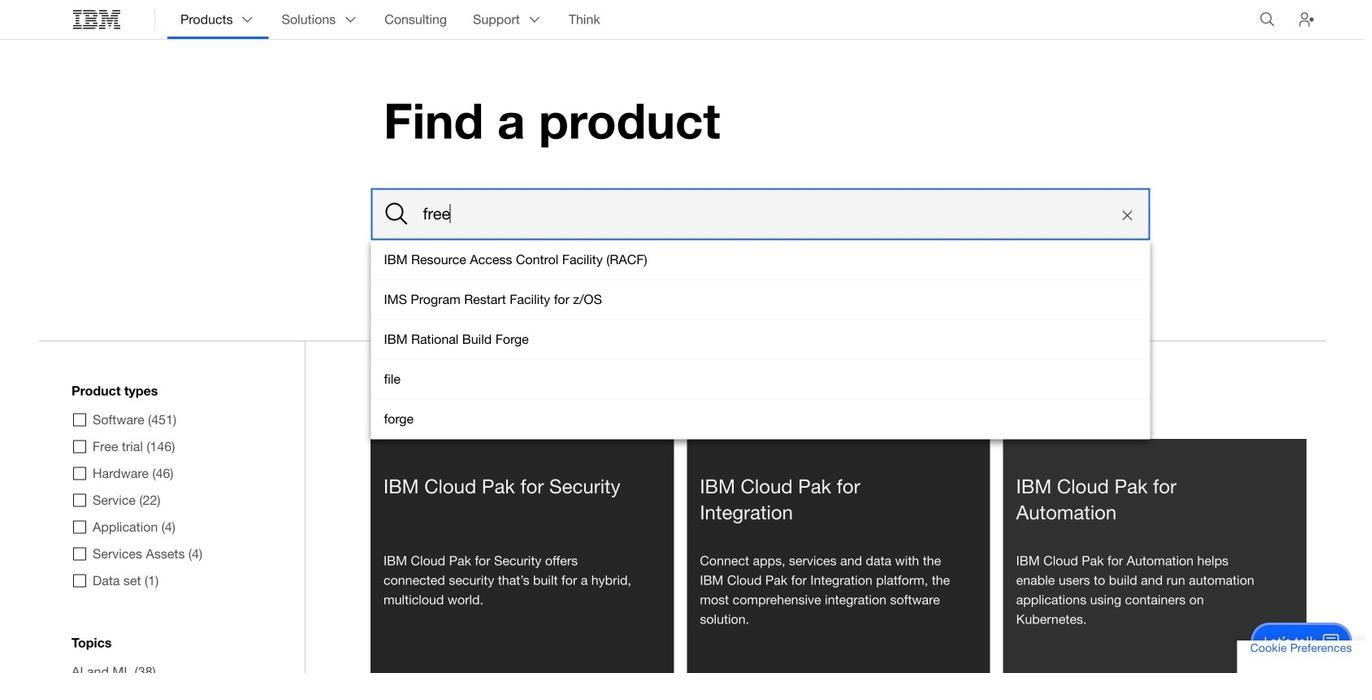 Task type: locate. For each thing, give the bounding box(es) containing it.
5 option from the top
[[371, 400, 1151, 440]]

option
[[371, 240, 1151, 280], [371, 280, 1151, 320], [371, 320, 1151, 360], [371, 360, 1151, 400], [371, 400, 1151, 440]]

1 option from the top
[[371, 240, 1151, 280]]



Task type: describe. For each thing, give the bounding box(es) containing it.
4 option from the top
[[371, 360, 1151, 400]]

let's talk element
[[1265, 633, 1317, 650]]

Search text field
[[371, 188, 1151, 240]]

suggestions list box
[[371, 240, 1151, 440]]

2 option from the top
[[371, 280, 1151, 320]]

search element
[[371, 188, 1151, 240]]

3 option from the top
[[371, 320, 1151, 360]]



